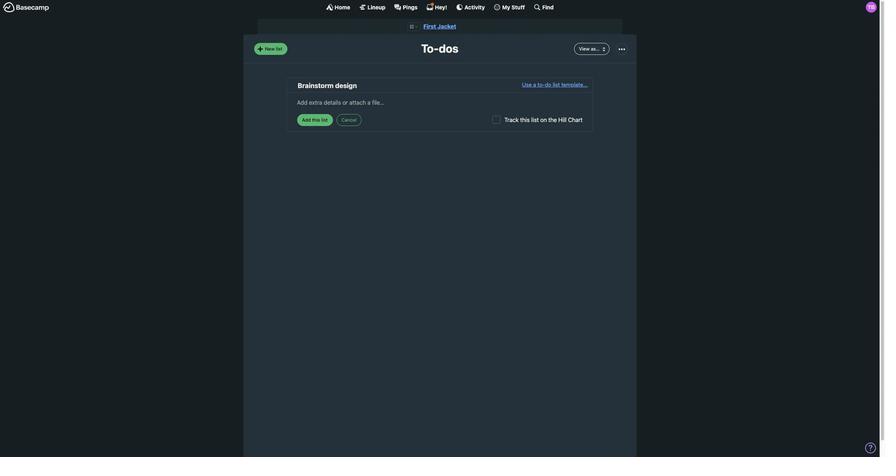 Task type: vqa. For each thing, say whether or not it's contained in the screenshot.
Use
yes



Task type: locate. For each thing, give the bounding box(es) containing it.
cancel button
[[337, 114, 362, 126]]

hill chart
[[559, 117, 583, 123]]

1 vertical spatial list
[[553, 81, 560, 88]]

Name this list… text field
[[298, 81, 522, 91]]

0 vertical spatial list
[[276, 46, 282, 52]]

my stuff
[[502, 4, 525, 10]]

list left on
[[532, 117, 539, 123]]

my stuff button
[[494, 4, 525, 11]]

to-
[[538, 81, 545, 88]]

the
[[549, 117, 557, 123]]

to-
[[421, 42, 439, 55]]

my
[[502, 4, 510, 10]]

None submit
[[297, 114, 333, 126]]

list
[[276, 46, 282, 52], [553, 81, 560, 88], [532, 117, 539, 123]]

first
[[424, 23, 436, 30]]

None text field
[[297, 97, 583, 107]]

hey!
[[435, 4, 447, 10]]

lineup link
[[359, 4, 386, 11]]

activity link
[[456, 4, 485, 11]]

find
[[543, 4, 554, 10]]

list right the new
[[276, 46, 282, 52]]

2 vertical spatial list
[[532, 117, 539, 123]]

use
[[522, 81, 532, 88]]

use a to-do list template...
[[522, 81, 588, 88]]

1 horizontal spatial list
[[532, 117, 539, 123]]

new list
[[265, 46, 282, 52]]

hey! button
[[426, 3, 447, 11]]

view as… button
[[574, 43, 610, 55]]

view as…
[[579, 46, 600, 52]]

to-dos
[[421, 42, 459, 55]]

view
[[579, 46, 590, 52]]

lineup
[[368, 4, 386, 10]]

list right do
[[553, 81, 560, 88]]

new
[[265, 46, 275, 52]]

main element
[[0, 0, 880, 14]]

first jacket
[[424, 23, 456, 30]]

find button
[[534, 4, 554, 11]]

first jacket link
[[424, 23, 456, 30]]

new list link
[[254, 43, 288, 55]]

a
[[533, 81, 536, 88]]



Task type: describe. For each thing, give the bounding box(es) containing it.
jacket
[[438, 23, 456, 30]]

use a to-do list template... link
[[522, 81, 588, 91]]

dos
[[439, 42, 459, 55]]

do
[[545, 81, 552, 88]]

home
[[335, 4, 350, 10]]

track
[[505, 117, 519, 123]]

stuff
[[512, 4, 525, 10]]

template...
[[562, 81, 588, 88]]

this
[[521, 117, 530, 123]]

2 horizontal spatial list
[[553, 81, 560, 88]]

home link
[[326, 4, 350, 11]]

on
[[541, 117, 547, 123]]

0 horizontal spatial list
[[276, 46, 282, 52]]

cancel
[[342, 117, 357, 123]]

switch accounts image
[[3, 2, 49, 13]]

tyler black image
[[866, 2, 877, 13]]

as…
[[591, 46, 600, 52]]

pings button
[[394, 4, 418, 11]]

pings
[[403, 4, 418, 10]]

track this list on the hill chart
[[505, 117, 583, 123]]

activity
[[465, 4, 485, 10]]



